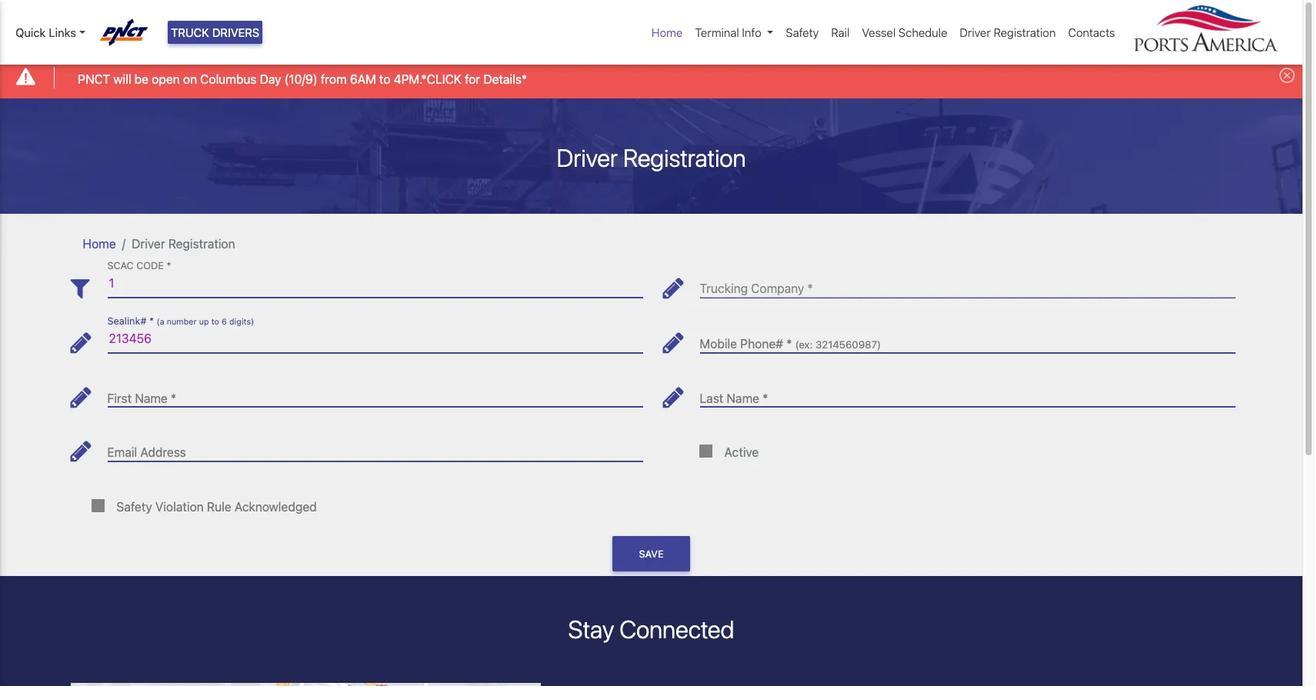 Task type: locate. For each thing, give the bounding box(es) containing it.
quick links link
[[15, 24, 85, 41]]

up
[[199, 317, 209, 327]]

1 horizontal spatial safety
[[786, 25, 819, 39]]

1 horizontal spatial driver
[[557, 143, 618, 172]]

truck drivers
[[171, 25, 260, 39]]

4pm.*click
[[394, 72, 462, 86]]

home link up the scac
[[83, 237, 116, 251]]

terminal info link
[[689, 18, 780, 47]]

1 horizontal spatial home
[[652, 25, 683, 39]]

safety left rail
[[786, 25, 819, 39]]

*
[[167, 261, 171, 272], [808, 282, 813, 296], [149, 316, 154, 327], [787, 337, 792, 351], [171, 392, 176, 405], [763, 392, 769, 405]]

0 vertical spatial registration
[[994, 25, 1057, 39]]

to left 6
[[211, 317, 219, 327]]

Trucking Company * text field
[[700, 270, 1236, 298]]

2 horizontal spatial registration
[[994, 25, 1057, 39]]

driver registration
[[960, 25, 1057, 39], [557, 143, 746, 172], [132, 237, 235, 251]]

vessel schedule
[[862, 25, 948, 39]]

to right 6am
[[380, 72, 391, 86]]

2 vertical spatial registration
[[168, 237, 235, 251]]

driver registration link
[[954, 18, 1063, 47]]

1 horizontal spatial to
[[380, 72, 391, 86]]

safety link
[[780, 18, 826, 47]]

truck drivers link
[[168, 21, 263, 44]]

be
[[135, 72, 149, 86]]

trucking company *
[[700, 282, 813, 296]]

name right first
[[135, 392, 168, 405]]

home link up pnct will be open on columbus day (10/9) from 6am to 4pm.*click for details* alert
[[646, 18, 689, 47]]

0 vertical spatial home
[[652, 25, 683, 39]]

0 vertical spatial to
[[380, 72, 391, 86]]

* for trucking company *
[[808, 282, 813, 296]]

mobile
[[700, 337, 738, 351]]

1 name from the left
[[135, 392, 168, 405]]

0 horizontal spatial home
[[83, 237, 116, 251]]

1 vertical spatial home link
[[83, 237, 116, 251]]

2 horizontal spatial driver registration
[[960, 25, 1057, 39]]

on
[[183, 72, 197, 86]]

0 vertical spatial home link
[[646, 18, 689, 47]]

rail
[[832, 25, 850, 39]]

0 vertical spatial driver registration
[[960, 25, 1057, 39]]

safety violation rule acknowledged
[[117, 500, 317, 514]]

* right last
[[763, 392, 769, 405]]

safety left violation
[[117, 500, 152, 514]]

None text field
[[107, 325, 643, 353], [700, 325, 1236, 353], [107, 325, 643, 353], [700, 325, 1236, 353]]

* left (a
[[149, 316, 154, 327]]

0 horizontal spatial safety
[[117, 500, 152, 514]]

safety
[[786, 25, 819, 39], [117, 500, 152, 514]]

home link
[[646, 18, 689, 47], [83, 237, 116, 251]]

save
[[639, 549, 664, 560]]

quick
[[15, 25, 46, 39]]

* right first
[[171, 392, 176, 405]]

1 vertical spatial driver registration
[[557, 143, 746, 172]]

0 horizontal spatial registration
[[168, 237, 235, 251]]

1 vertical spatial driver
[[557, 143, 618, 172]]

sealink# * (a number up to 6 digits)
[[107, 316, 254, 327]]

2 name from the left
[[727, 392, 760, 405]]

1 vertical spatial safety
[[117, 500, 152, 514]]

safety for safety
[[786, 25, 819, 39]]

0 horizontal spatial to
[[211, 317, 219, 327]]

2 vertical spatial driver
[[132, 237, 165, 251]]

safety inside 'link'
[[786, 25, 819, 39]]

0 horizontal spatial driver
[[132, 237, 165, 251]]

(10/9)
[[285, 72, 318, 86]]

number
[[167, 317, 197, 327]]

registration
[[994, 25, 1057, 39], [624, 143, 746, 172], [168, 237, 235, 251]]

driver
[[960, 25, 991, 39], [557, 143, 618, 172], [132, 237, 165, 251]]

sealink#
[[107, 316, 147, 327]]

home up pnct will be open on columbus day (10/9) from 6am to 4pm.*click for details* alert
[[652, 25, 683, 39]]

from
[[321, 72, 347, 86]]

terminal info
[[695, 25, 762, 39]]

scac
[[107, 261, 134, 272]]

0 horizontal spatial home link
[[83, 237, 116, 251]]

to
[[380, 72, 391, 86], [211, 317, 219, 327]]

details*
[[484, 72, 527, 86]]

1 horizontal spatial registration
[[624, 143, 746, 172]]

2 horizontal spatial driver
[[960, 25, 991, 39]]

contacts link
[[1063, 18, 1122, 47]]

phone#
[[741, 337, 784, 351]]

violation
[[155, 500, 204, 514]]

1 horizontal spatial home link
[[646, 18, 689, 47]]

1 horizontal spatial name
[[727, 392, 760, 405]]

* right the company
[[808, 282, 813, 296]]

* right code
[[167, 261, 171, 272]]

0 horizontal spatial driver registration
[[132, 237, 235, 251]]

name right last
[[727, 392, 760, 405]]

0 vertical spatial safety
[[786, 25, 819, 39]]

active
[[725, 446, 759, 460]]

drivers
[[212, 25, 260, 39]]

6
[[222, 317, 227, 327]]

open
[[152, 72, 180, 86]]

rule
[[207, 500, 231, 514]]

vessel
[[862, 25, 896, 39]]

2 vertical spatial driver registration
[[132, 237, 235, 251]]

acknowledged
[[235, 500, 317, 514]]

name for last
[[727, 392, 760, 405]]

0 horizontal spatial name
[[135, 392, 168, 405]]

name
[[135, 392, 168, 405], [727, 392, 760, 405]]

* left (ex:
[[787, 337, 792, 351]]

home
[[652, 25, 683, 39], [83, 237, 116, 251]]

first
[[107, 392, 132, 405]]

* for first name *
[[171, 392, 176, 405]]

1 vertical spatial to
[[211, 317, 219, 327]]

home up the scac
[[83, 237, 116, 251]]

schedule
[[899, 25, 948, 39]]

trucking
[[700, 282, 748, 296]]

Email Address text field
[[107, 434, 643, 462]]



Task type: vqa. For each thing, say whether or not it's contained in the screenshot.
'will' in PNCT will be open on Columbus Day (10/9) from 6AM to 4PM.*CLICK for Details* link
no



Task type: describe. For each thing, give the bounding box(es) containing it.
driver registration inside driver registration link
[[960, 25, 1057, 39]]

0 vertical spatial driver
[[960, 25, 991, 39]]

truck
[[171, 25, 209, 39]]

last name *
[[700, 392, 769, 405]]

* for last name *
[[763, 392, 769, 405]]

links
[[49, 25, 76, 39]]

1 horizontal spatial driver registration
[[557, 143, 746, 172]]

pnct will be open on columbus day (10/9) from 6am to 4pm.*click for details* alert
[[0, 57, 1303, 98]]

email
[[107, 446, 137, 460]]

for
[[465, 72, 481, 86]]

mobile phone# * (ex: 3214560987)
[[700, 337, 881, 351]]

safety for safety violation rule acknowledged
[[117, 500, 152, 514]]

pnct
[[78, 72, 110, 86]]

save button
[[613, 537, 690, 572]]

last
[[700, 392, 724, 405]]

Last Name * text field
[[700, 379, 1236, 408]]

close image
[[1280, 68, 1296, 83]]

First Name * text field
[[107, 379, 643, 408]]

connected
[[620, 615, 735, 645]]

SCAC CODE * search field
[[107, 270, 643, 298]]

(ex:
[[796, 339, 813, 351]]

digits)
[[229, 317, 254, 327]]

pnct will be open on columbus day (10/9) from 6am to 4pm.*click for details*
[[78, 72, 527, 86]]

6am
[[350, 72, 376, 86]]

first name *
[[107, 392, 176, 405]]

* for mobile phone# * (ex: 3214560987)
[[787, 337, 792, 351]]

3214560987)
[[816, 339, 881, 351]]

address
[[140, 446, 186, 460]]

pnct will be open on columbus day (10/9) from 6am to 4pm.*click for details* link
[[78, 70, 527, 88]]

info
[[743, 25, 762, 39]]

* for scac code *
[[167, 261, 171, 272]]

1 vertical spatial registration
[[624, 143, 746, 172]]

1 vertical spatial home
[[83, 237, 116, 251]]

will
[[113, 72, 131, 86]]

stay
[[569, 615, 615, 645]]

scac code *
[[107, 261, 171, 272]]

contacts
[[1069, 25, 1116, 39]]

vessel schedule link
[[856, 18, 954, 47]]

to inside alert
[[380, 72, 391, 86]]

name for first
[[135, 392, 168, 405]]

day
[[260, 72, 281, 86]]

terminal
[[695, 25, 740, 39]]

stay connected
[[569, 615, 735, 645]]

code
[[136, 261, 164, 272]]

rail link
[[826, 18, 856, 47]]

email address
[[107, 446, 186, 460]]

(a
[[157, 317, 164, 327]]

quick links
[[15, 25, 76, 39]]

columbus
[[200, 72, 257, 86]]

company
[[752, 282, 805, 296]]

to inside sealink# * (a number up to 6 digits)
[[211, 317, 219, 327]]



